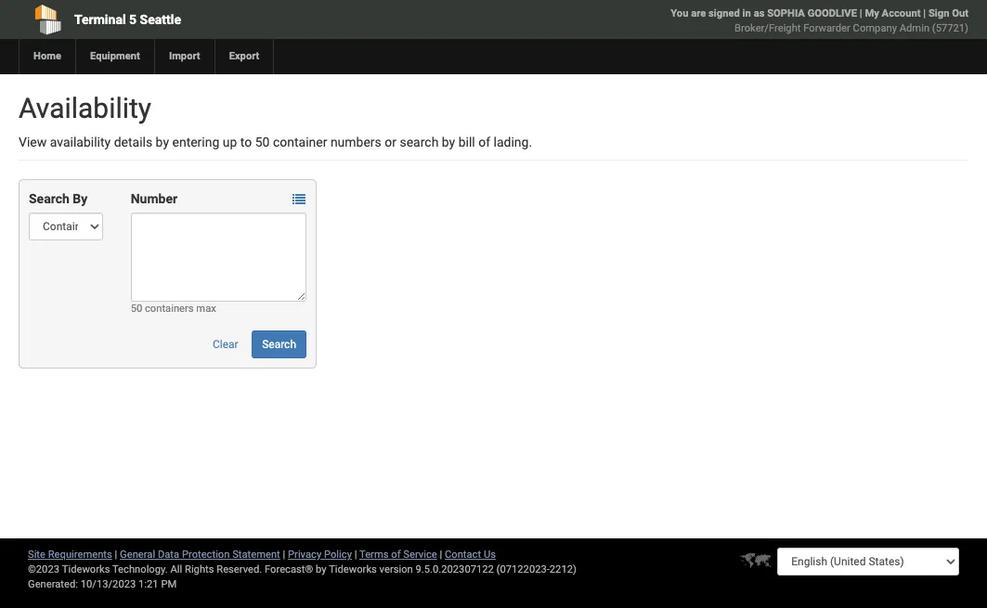 Task type: locate. For each thing, give the bounding box(es) containing it.
0 horizontal spatial 50
[[131, 303, 142, 315]]

company
[[854, 22, 898, 34]]

view
[[19, 135, 47, 150]]

2 horizontal spatial by
[[442, 135, 456, 150]]

statement
[[233, 549, 280, 561]]

0 horizontal spatial search
[[29, 191, 70, 206]]

admin
[[900, 22, 930, 34]]

of up version
[[392, 549, 401, 561]]

of
[[479, 135, 491, 150], [392, 549, 401, 561]]

general data protection statement link
[[120, 549, 280, 561]]

search
[[29, 191, 70, 206], [262, 338, 296, 351]]

version
[[380, 564, 413, 576]]

policy
[[324, 549, 352, 561]]

search for search by
[[29, 191, 70, 206]]

availability
[[19, 92, 152, 125]]

equipment
[[90, 50, 140, 62]]

| up "tideworks"
[[355, 549, 357, 561]]

availability
[[50, 135, 111, 150]]

sign out link
[[929, 7, 969, 20]]

home link
[[19, 39, 75, 74]]

you are signed in as sophia goodlive | my account | sign out broker/freight forwarder company admin (57721)
[[671, 7, 969, 34]]

view availability details by entering up to 50 container numbers or search by bill of lading.
[[19, 135, 533, 150]]

technology.
[[112, 564, 168, 576]]

search right clear
[[262, 338, 296, 351]]

1 horizontal spatial 50
[[255, 135, 270, 150]]

1 horizontal spatial search
[[262, 338, 296, 351]]

terminal 5 seattle
[[74, 12, 181, 27]]

50 containers max
[[131, 303, 216, 315]]

50 right to
[[255, 135, 270, 150]]

0 horizontal spatial of
[[392, 549, 401, 561]]

search left by
[[29, 191, 70, 206]]

in
[[743, 7, 752, 20]]

forecast®
[[265, 564, 313, 576]]

broker/freight
[[735, 22, 802, 34]]

us
[[484, 549, 496, 561]]

privacy policy link
[[288, 549, 352, 561]]

terminal
[[74, 12, 126, 27]]

as
[[754, 7, 765, 20]]

| left sign
[[924, 7, 927, 20]]

1 horizontal spatial by
[[316, 564, 327, 576]]

1 vertical spatial search
[[262, 338, 296, 351]]

by
[[73, 191, 88, 206]]

by left bill
[[442, 135, 456, 150]]

lading.
[[494, 135, 533, 150]]

search button
[[252, 331, 307, 359]]

import link
[[154, 39, 214, 74]]

site requirements | general data protection statement | privacy policy | terms of service | contact us ©2023 tideworks technology. all rights reserved. forecast® by tideworks version 9.5.0.202307122 (07122023-2212) generated: 10/13/2023 1:21 pm
[[28, 549, 577, 591]]

by
[[156, 135, 169, 150], [442, 135, 456, 150], [316, 564, 327, 576]]

by right details
[[156, 135, 169, 150]]

import
[[169, 50, 200, 62]]

5
[[129, 12, 137, 27]]

0 vertical spatial search
[[29, 191, 70, 206]]

search inside search button
[[262, 338, 296, 351]]

1:21
[[139, 579, 159, 591]]

seattle
[[140, 12, 181, 27]]

of right bill
[[479, 135, 491, 150]]

50 left containers
[[131, 303, 142, 315]]

search by
[[29, 191, 88, 206]]

10/13/2023
[[81, 579, 136, 591]]

data
[[158, 549, 179, 561]]

to
[[241, 135, 252, 150]]

50
[[255, 135, 270, 150], [131, 303, 142, 315]]

generated:
[[28, 579, 78, 591]]

|
[[860, 7, 863, 20], [924, 7, 927, 20], [115, 549, 117, 561], [283, 549, 286, 561], [355, 549, 357, 561], [440, 549, 443, 561]]

| up 9.5.0.202307122
[[440, 549, 443, 561]]

1 horizontal spatial of
[[479, 135, 491, 150]]

containers
[[145, 303, 194, 315]]

search
[[400, 135, 439, 150]]

by down privacy policy link
[[316, 564, 327, 576]]

Number text field
[[131, 213, 307, 302]]

| left my
[[860, 7, 863, 20]]

0 vertical spatial of
[[479, 135, 491, 150]]

0 horizontal spatial by
[[156, 135, 169, 150]]

1 vertical spatial of
[[392, 549, 401, 561]]

goodlive
[[808, 7, 858, 20]]

0 vertical spatial 50
[[255, 135, 270, 150]]



Task type: describe. For each thing, give the bounding box(es) containing it.
rights
[[185, 564, 214, 576]]

general
[[120, 549, 155, 561]]

number
[[131, 191, 178, 206]]

| up forecast®
[[283, 549, 286, 561]]

forwarder
[[804, 22, 851, 34]]

are
[[692, 7, 707, 20]]

site requirements link
[[28, 549, 112, 561]]

protection
[[182, 549, 230, 561]]

1 vertical spatial 50
[[131, 303, 142, 315]]

sophia
[[768, 7, 806, 20]]

bill
[[459, 135, 476, 150]]

home
[[33, 50, 61, 62]]

site
[[28, 549, 46, 561]]

account
[[883, 7, 921, 20]]

you
[[671, 7, 689, 20]]

details
[[114, 135, 153, 150]]

export link
[[214, 39, 274, 74]]

by inside site requirements | general data protection statement | privacy policy | terms of service | contact us ©2023 tideworks technology. all rights reserved. forecast® by tideworks version 9.5.0.202307122 (07122023-2212) generated: 10/13/2023 1:21 pm
[[316, 564, 327, 576]]

| left general
[[115, 549, 117, 561]]

(57721)
[[933, 22, 969, 34]]

contact us link
[[445, 549, 496, 561]]

reserved.
[[217, 564, 262, 576]]

up
[[223, 135, 237, 150]]

entering
[[172, 135, 220, 150]]

sign
[[929, 7, 950, 20]]

service
[[404, 549, 437, 561]]

search for search
[[262, 338, 296, 351]]

max
[[196, 303, 216, 315]]

out
[[953, 7, 969, 20]]

clear
[[213, 338, 239, 351]]

equipment link
[[75, 39, 154, 74]]

privacy
[[288, 549, 322, 561]]

or
[[385, 135, 397, 150]]

export
[[229, 50, 260, 62]]

9.5.0.202307122
[[416, 564, 494, 576]]

terminal 5 seattle link
[[19, 0, 398, 39]]

all
[[171, 564, 182, 576]]

my account link
[[866, 7, 921, 20]]

terms
[[360, 549, 389, 561]]

(07122023-
[[497, 564, 550, 576]]

of inside site requirements | general data protection statement | privacy policy | terms of service | contact us ©2023 tideworks technology. all rights reserved. forecast® by tideworks version 9.5.0.202307122 (07122023-2212) generated: 10/13/2023 1:21 pm
[[392, 549, 401, 561]]

show list image
[[293, 194, 306, 207]]

my
[[866, 7, 880, 20]]

container
[[273, 135, 328, 150]]

terms of service link
[[360, 549, 437, 561]]

pm
[[161, 579, 177, 591]]

tideworks
[[329, 564, 377, 576]]

2212)
[[550, 564, 577, 576]]

requirements
[[48, 549, 112, 561]]

signed
[[709, 7, 741, 20]]

clear button
[[203, 331, 249, 359]]

©2023 tideworks
[[28, 564, 110, 576]]

numbers
[[331, 135, 382, 150]]

contact
[[445, 549, 482, 561]]



Task type: vqa. For each thing, say whether or not it's contained in the screenshot.
Generated:
yes



